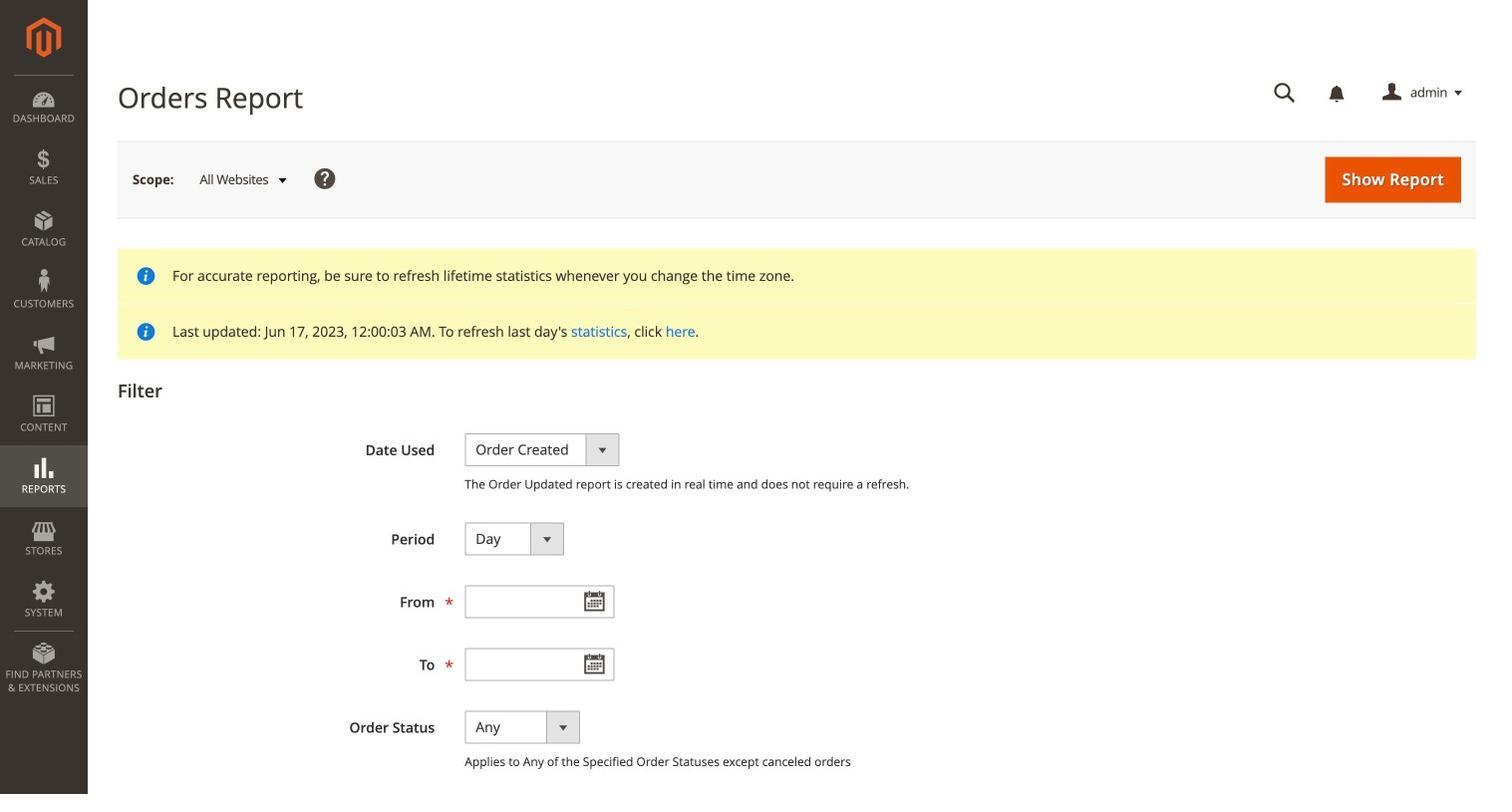 Task type: locate. For each thing, give the bounding box(es) containing it.
None text field
[[1261, 76, 1310, 111], [465, 586, 615, 619], [465, 649, 615, 682], [1261, 76, 1310, 111], [465, 586, 615, 619], [465, 649, 615, 682]]

menu bar
[[0, 75, 88, 705]]

magento admin panel image
[[26, 17, 61, 58]]



